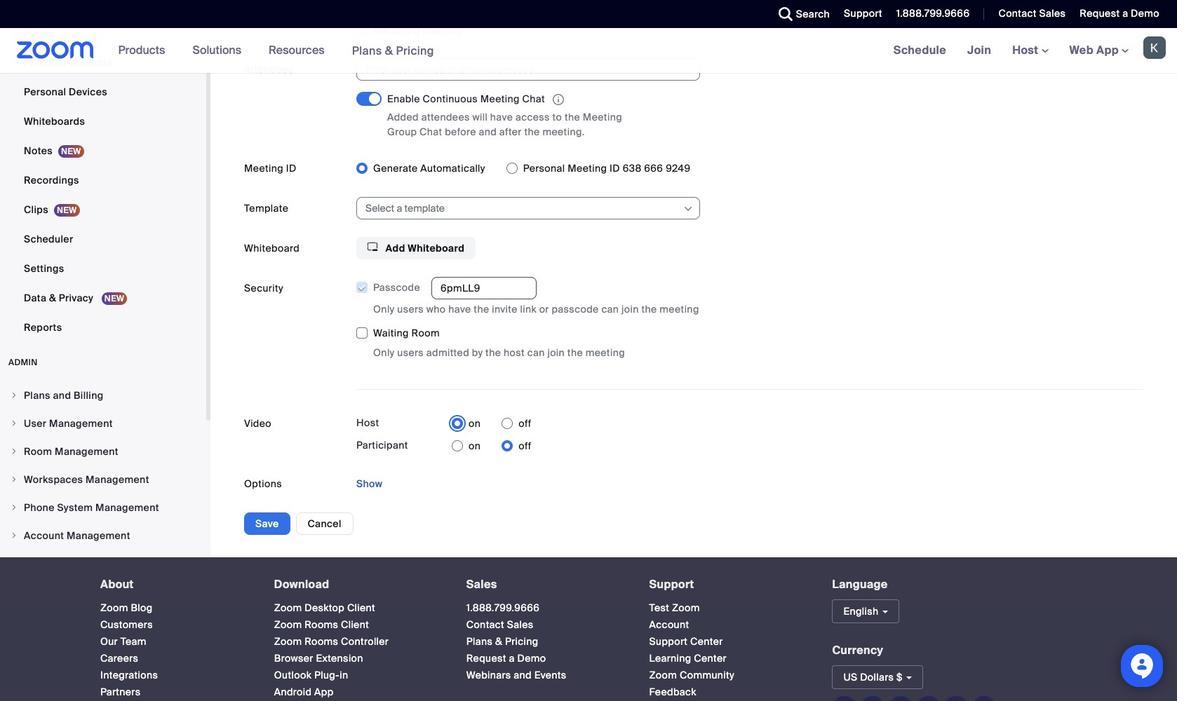 Task type: vqa. For each thing, say whether or not it's contained in the screenshot.
edit user photo
no



Task type: locate. For each thing, give the bounding box(es) containing it.
users for admitted
[[397, 347, 424, 360]]

0 horizontal spatial demo
[[517, 653, 546, 665]]

pricing inside product information navigation
[[396, 43, 434, 58]]

meeting id
[[244, 162, 297, 175]]

management down billing
[[49, 418, 113, 430]]

0 vertical spatial a
[[1123, 7, 1128, 20]]

1.888.799.9666 for 1.888.799.9666 contact sales plans & pricing request a demo webinars and events
[[466, 602, 540, 615]]

can right host
[[527, 347, 545, 360]]

devices
[[69, 86, 107, 99]]

0 vertical spatial client
[[347, 602, 375, 615]]

outlook plug-in link
[[274, 669, 348, 682]]

2 vertical spatial support
[[649, 636, 688, 648]]

zoom logo image
[[17, 41, 94, 59]]

account down the test zoom link
[[649, 619, 689, 631]]

None text field
[[431, 277, 537, 300]]

english
[[844, 606, 879, 618]]

& inside personal menu menu
[[49, 292, 56, 305]]

2 vertical spatial sales
[[507, 619, 534, 631]]

1 vertical spatial phone
[[24, 502, 55, 515]]

off inside the host option group
[[519, 418, 532, 430]]

0 vertical spatial only
[[373, 303, 395, 316]]

management for room management
[[55, 446, 118, 458]]

& down "1.888.799.9666" link
[[495, 636, 503, 648]]

management up workspaces management
[[55, 446, 118, 458]]

0 horizontal spatial plans
[[24, 390, 50, 402]]

plans down the 'recurring'
[[352, 43, 382, 58]]

0 vertical spatial personal
[[24, 56, 66, 69]]

whiteboard down template
[[244, 242, 300, 255]]

zoom blog customers our team careers integrations partners
[[100, 602, 158, 699]]

room down the user
[[24, 446, 52, 458]]

webinars and events link
[[466, 669, 567, 682]]

1 phone from the top
[[24, 27, 55, 40]]

data & privacy link
[[0, 284, 206, 313]]

account link
[[649, 619, 689, 631]]

support link
[[834, 0, 886, 28], [844, 7, 882, 20], [649, 578, 694, 592]]

2 only from the top
[[373, 347, 395, 360]]

products button
[[118, 28, 171, 73]]

off for host
[[519, 418, 532, 430]]

app inside zoom desktop client zoom rooms client zoom rooms controller browser extension outlook plug-in android app
[[314, 686, 334, 699]]

extension
[[316, 653, 363, 665]]

menu item
[[0, 551, 206, 578]]

have right who
[[448, 303, 471, 316]]

2 phone from the top
[[24, 502, 55, 515]]

learn more about enable continuous meeting chat image
[[549, 93, 568, 106]]

1 id from the left
[[286, 162, 297, 175]]

1 vertical spatial app
[[314, 686, 334, 699]]

meeting
[[423, 25, 462, 37], [660, 303, 699, 316], [586, 347, 625, 360]]

right image left workspaces
[[10, 476, 18, 484]]

by
[[472, 347, 483, 360]]

plans inside menu item
[[24, 390, 50, 402]]

demo
[[1131, 7, 1160, 20], [517, 653, 546, 665]]

0 horizontal spatial a
[[509, 653, 515, 665]]

a up webinars and events link
[[509, 653, 515, 665]]

& inside 1.888.799.9666 contact sales plans & pricing request a demo webinars and events
[[495, 636, 503, 648]]

phone inside menu item
[[24, 502, 55, 515]]

on down the host option group
[[469, 440, 481, 453]]

users
[[397, 303, 424, 316], [397, 347, 424, 360]]

1 vertical spatial meeting
[[660, 303, 699, 316]]

banner containing products
[[0, 28, 1177, 74]]

users up waiting room
[[397, 303, 424, 316]]

0 horizontal spatial 1.888.799.9666
[[466, 602, 540, 615]]

and inside menu item
[[53, 390, 71, 402]]

1 horizontal spatial demo
[[1131, 7, 1160, 20]]

1 horizontal spatial plans
[[352, 43, 382, 58]]

customers link
[[100, 619, 153, 631]]

1.888.799.9666 link
[[466, 602, 540, 615]]

personal up personal devices
[[24, 56, 66, 69]]

& inside product information navigation
[[385, 43, 393, 58]]

2 vertical spatial personal
[[523, 162, 565, 175]]

off up participant option group
[[519, 418, 532, 430]]

1 vertical spatial plans
[[24, 390, 50, 402]]

2 horizontal spatial plans
[[466, 636, 493, 648]]

0 horizontal spatial account
[[24, 530, 64, 543]]

0 vertical spatial users
[[397, 303, 424, 316]]

before
[[445, 126, 476, 138]]

room management menu item
[[0, 439, 206, 465]]

1 vertical spatial right image
[[10, 420, 18, 428]]

banner
[[0, 28, 1177, 74]]

rooms down "zoom rooms client" link
[[305, 636, 338, 648]]

0 vertical spatial and
[[479, 126, 497, 138]]

0 vertical spatial have
[[490, 111, 513, 124]]

right image inside user management menu item
[[10, 420, 18, 428]]

1 horizontal spatial 1.888.799.9666
[[897, 7, 970, 20]]

on inside participant option group
[[469, 440, 481, 453]]

0 horizontal spatial pricing
[[396, 43, 434, 58]]

personal contacts
[[24, 56, 113, 69]]

about
[[100, 578, 134, 592]]

0 horizontal spatial sales
[[466, 578, 497, 592]]

1 horizontal spatial have
[[490, 111, 513, 124]]

1 vertical spatial pricing
[[505, 636, 539, 648]]

1.888.799.9666 up schedule
[[897, 7, 970, 20]]

app inside the meetings navigation
[[1097, 43, 1119, 58]]

1 on from the top
[[469, 418, 481, 430]]

workspaces management menu item
[[0, 467, 206, 494]]

0 vertical spatial on
[[469, 418, 481, 430]]

1 horizontal spatial sales
[[507, 619, 534, 631]]

0 vertical spatial &
[[385, 43, 393, 58]]

off down the host option group
[[519, 440, 532, 453]]

0 vertical spatial 1.888.799.9666
[[897, 7, 970, 20]]

settings link
[[0, 255, 206, 283]]

management
[[49, 418, 113, 430], [55, 446, 118, 458], [86, 474, 149, 487], [95, 502, 159, 515], [67, 530, 130, 543]]

1 off from the top
[[519, 418, 532, 430]]

& for pricing
[[385, 43, 393, 58]]

and left events
[[514, 669, 532, 682]]

0 horizontal spatial whiteboard
[[244, 242, 300, 255]]

right image inside the "account management" menu item
[[10, 532, 18, 541]]

right image inside plans and billing menu item
[[10, 392, 18, 400]]

to
[[553, 111, 562, 124]]

plans & pricing link
[[352, 43, 434, 58], [352, 43, 434, 58], [466, 636, 539, 648]]

off
[[519, 418, 532, 430], [519, 440, 532, 453]]

admin menu menu
[[0, 383, 206, 579]]

request up webinars
[[466, 653, 506, 665]]

plans for plans and billing
[[24, 390, 50, 402]]

1 vertical spatial only
[[373, 347, 395, 360]]

the
[[565, 111, 580, 124], [524, 126, 540, 138], [474, 303, 489, 316], [642, 303, 657, 316], [486, 347, 501, 360], [567, 347, 583, 360]]

0 horizontal spatial id
[[286, 162, 297, 175]]

join right host
[[548, 347, 565, 360]]

android app link
[[274, 686, 334, 699]]

save button
[[244, 513, 290, 536]]

and left billing
[[53, 390, 71, 402]]

0 vertical spatial can
[[602, 303, 619, 316]]

notes
[[24, 145, 53, 157]]

1.888.799.9666 inside 1.888.799.9666 contact sales plans & pricing request a demo webinars and events
[[466, 602, 540, 615]]

only users who have the invite link or passcode can join the meeting
[[373, 303, 699, 316]]

right image left room management
[[10, 448, 18, 456]]

app right web
[[1097, 43, 1119, 58]]

1 only from the top
[[373, 303, 395, 316]]

continuous
[[423, 93, 478, 105]]

contact sales link
[[988, 0, 1069, 28], [999, 7, 1066, 20], [466, 619, 534, 631]]

right image left system
[[10, 504, 18, 513]]

sales up "1.888.799.9666" link
[[466, 578, 497, 592]]

0 vertical spatial sales
[[1039, 7, 1066, 20]]

on inside the host option group
[[469, 418, 481, 430]]

pricing down recurring meeting
[[396, 43, 434, 58]]

personal down meeting.
[[523, 162, 565, 175]]

0 vertical spatial plans
[[352, 43, 382, 58]]

0 horizontal spatial meeting
[[423, 25, 462, 37]]

personal inside meeting id option group
[[523, 162, 565, 175]]

sales down "1.888.799.9666" link
[[507, 619, 534, 631]]

host up participant in the left of the page
[[356, 417, 379, 430]]

download link
[[274, 578, 329, 592]]

app down plug-
[[314, 686, 334, 699]]

plug-
[[314, 669, 340, 682]]

users down waiting room
[[397, 347, 424, 360]]

2 right image from the top
[[10, 476, 18, 484]]

schedule link
[[883, 28, 957, 73]]

& right data
[[49, 292, 56, 305]]

0 vertical spatial host
[[1013, 43, 1042, 58]]

our
[[100, 636, 118, 648]]

sales up host dropdown button
[[1039, 7, 1066, 20]]

center up the community
[[694, 653, 727, 665]]

management down phone system management menu item on the bottom left
[[67, 530, 130, 543]]

0 vertical spatial off
[[519, 418, 532, 430]]

1 horizontal spatial and
[[479, 126, 497, 138]]

2 on from the top
[[469, 440, 481, 453]]

workspaces management
[[24, 474, 149, 487]]

0 vertical spatial rooms
[[305, 619, 338, 631]]

0 vertical spatial contact
[[999, 7, 1037, 20]]

phone system management menu item
[[0, 495, 206, 522]]

plans and billing menu item
[[0, 383, 206, 409]]

test zoom link
[[649, 602, 700, 615]]

0 vertical spatial demo
[[1131, 7, 1160, 20]]

room down who
[[412, 327, 440, 340]]

3 right image from the top
[[10, 504, 18, 513]]

1 right image from the top
[[10, 392, 18, 400]]

request up 'web app' dropdown button
[[1080, 7, 1120, 20]]

1 vertical spatial demo
[[517, 653, 546, 665]]

phone inside personal menu menu
[[24, 27, 55, 40]]

demo inside 1.888.799.9666 contact sales plans & pricing request a demo webinars and events
[[517, 653, 546, 665]]

& for privacy
[[49, 292, 56, 305]]

whiteboard inside button
[[408, 242, 465, 255]]

integrations link
[[100, 669, 158, 682]]

whiteboard
[[244, 242, 300, 255], [408, 242, 465, 255]]

0 horizontal spatial request
[[466, 653, 506, 665]]

& down the 'recurring'
[[385, 43, 393, 58]]

user management menu item
[[0, 411, 206, 437]]

0 horizontal spatial room
[[24, 446, 52, 458]]

account down system
[[24, 530, 64, 543]]

2 vertical spatial &
[[495, 636, 503, 648]]

right image left the user
[[10, 420, 18, 428]]

plans inside product information navigation
[[352, 43, 382, 58]]

pricing up webinars and events link
[[505, 636, 539, 648]]

plans and billing
[[24, 390, 104, 402]]

invite
[[492, 303, 518, 316]]

0 vertical spatial right image
[[10, 392, 18, 400]]

management down room management menu item
[[86, 474, 149, 487]]

cancel
[[308, 518, 341, 531]]

0 horizontal spatial and
[[53, 390, 71, 402]]

1 vertical spatial and
[[53, 390, 71, 402]]

0 vertical spatial phone
[[24, 27, 55, 40]]

1 vertical spatial contact
[[466, 619, 504, 631]]

chat up access
[[522, 93, 545, 105]]

2 vertical spatial and
[[514, 669, 532, 682]]

4 right image from the top
[[10, 532, 18, 541]]

1 vertical spatial chat
[[420, 126, 442, 138]]

have up after
[[490, 111, 513, 124]]

1 horizontal spatial chat
[[522, 93, 545, 105]]

management for workspaces management
[[86, 474, 149, 487]]

right image inside phone system management menu item
[[10, 504, 18, 513]]

personal for personal contacts
[[24, 56, 66, 69]]

1 vertical spatial users
[[397, 347, 424, 360]]

users for who
[[397, 303, 424, 316]]

plans up the user
[[24, 390, 50, 402]]

0 vertical spatial chat
[[522, 93, 545, 105]]

right image
[[10, 448, 18, 456], [10, 476, 18, 484], [10, 504, 18, 513], [10, 532, 18, 541]]

chat down attendees
[[420, 126, 442, 138]]

0 horizontal spatial chat
[[420, 126, 442, 138]]

search
[[796, 8, 830, 20]]

products
[[118, 43, 165, 58]]

0 horizontal spatial have
[[448, 303, 471, 316]]

1 vertical spatial can
[[527, 347, 545, 360]]

1 horizontal spatial host
[[1013, 43, 1042, 58]]

meeting up meeting.
[[583, 111, 622, 124]]

meeting inside the added attendees will have access to the meeting group chat before and after the meeting.
[[583, 111, 622, 124]]

2 right image from the top
[[10, 420, 18, 428]]

demo up profile picture
[[1131, 7, 1160, 20]]

zoom desktop client zoom rooms client zoom rooms controller browser extension outlook plug-in android app
[[274, 602, 389, 699]]

contact down "1.888.799.9666" link
[[466, 619, 504, 631]]

2 id from the left
[[610, 162, 620, 175]]

1 vertical spatial request
[[466, 653, 506, 665]]

chat inside enable continuous meeting chat application
[[522, 93, 545, 105]]

1 horizontal spatial &
[[385, 43, 393, 58]]

right image down admin
[[10, 392, 18, 400]]

1 vertical spatial on
[[469, 440, 481, 453]]

support up the test zoom link
[[649, 578, 694, 592]]

whiteboard right add
[[408, 242, 465, 255]]

1 vertical spatial room
[[24, 446, 52, 458]]

on
[[469, 418, 481, 430], [469, 440, 481, 453]]

only for only users who have the invite link or passcode can join the meeting
[[373, 303, 395, 316]]

0 horizontal spatial join
[[548, 347, 565, 360]]

zoom inside zoom blog customers our team careers integrations partners
[[100, 602, 128, 615]]

plans up webinars
[[466, 636, 493, 648]]

1 horizontal spatial meeting
[[586, 347, 625, 360]]

2 users from the top
[[397, 347, 424, 360]]

events
[[534, 669, 567, 682]]

0 vertical spatial meeting
[[423, 25, 462, 37]]

1 horizontal spatial can
[[602, 303, 619, 316]]

1 whiteboard from the left
[[244, 242, 300, 255]]

right image
[[10, 392, 18, 400], [10, 420, 18, 428]]

and inside 1.888.799.9666 contact sales plans & pricing request a demo webinars and events
[[514, 669, 532, 682]]

phone up zoom logo
[[24, 27, 55, 40]]

1.888.799.9666 down sales link
[[466, 602, 540, 615]]

right image for workspaces management
[[10, 476, 18, 484]]

1 horizontal spatial whiteboard
[[408, 242, 465, 255]]

2 horizontal spatial &
[[495, 636, 503, 648]]

zoom rooms controller link
[[274, 636, 389, 648]]

add whiteboard
[[383, 242, 465, 255]]

personal up whiteboards in the top of the page
[[24, 86, 66, 99]]

0 horizontal spatial &
[[49, 292, 56, 305]]

0 vertical spatial room
[[412, 327, 440, 340]]

room inside menu item
[[24, 446, 52, 458]]

who
[[426, 303, 446, 316]]

right image inside room management menu item
[[10, 448, 18, 456]]

host down the contact sales
[[1013, 43, 1042, 58]]

only down waiting
[[373, 347, 395, 360]]

meeting inside enable continuous meeting chat application
[[480, 93, 520, 105]]

id up template
[[286, 162, 297, 175]]

and down will
[[479, 126, 497, 138]]

1 vertical spatial personal
[[24, 86, 66, 99]]

0 horizontal spatial app
[[314, 686, 334, 699]]

host option group
[[452, 413, 532, 435]]

right image for room management
[[10, 448, 18, 456]]

contact up host dropdown button
[[999, 7, 1037, 20]]

1 vertical spatial &
[[49, 292, 56, 305]]

1 users from the top
[[397, 303, 424, 316]]

have inside the added attendees will have access to the meeting group chat before and after the meeting.
[[490, 111, 513, 124]]

2 off from the top
[[519, 440, 532, 453]]

on up participant option group
[[469, 418, 481, 430]]

have inside the security group
[[448, 303, 471, 316]]

1 vertical spatial 1.888.799.9666
[[466, 602, 540, 615]]

android
[[274, 686, 312, 699]]

phone link
[[0, 19, 206, 47]]

support down account link
[[649, 636, 688, 648]]

0 vertical spatial app
[[1097, 43, 1119, 58]]

enable
[[387, 93, 420, 105]]

web app
[[1070, 43, 1119, 58]]

2 vertical spatial plans
[[466, 636, 493, 648]]

2 whiteboard from the left
[[408, 242, 465, 255]]

added attendees will have access to the meeting group chat before and after the meeting.
[[387, 111, 622, 138]]

1 horizontal spatial app
[[1097, 43, 1119, 58]]

careers
[[100, 653, 138, 665]]

enable continuous meeting chat
[[387, 93, 545, 105]]

1 vertical spatial rooms
[[305, 636, 338, 648]]

personal inside personal devices link
[[24, 86, 66, 99]]

web app button
[[1070, 43, 1129, 58]]

2 horizontal spatial and
[[514, 669, 532, 682]]

1 vertical spatial account
[[649, 619, 689, 631]]

only up waiting
[[373, 303, 395, 316]]

id inside option group
[[610, 162, 620, 175]]

join right passcode
[[622, 303, 639, 316]]

off inside participant option group
[[519, 440, 532, 453]]

1.888.799.9666 button
[[886, 0, 973, 28], [897, 7, 970, 20]]

demo up webinars and events link
[[517, 653, 546, 665]]

support right search on the right top of page
[[844, 7, 882, 20]]

admin
[[8, 357, 38, 369]]

can right passcode
[[602, 303, 619, 316]]

1 horizontal spatial id
[[610, 162, 620, 175]]

id
[[286, 162, 297, 175], [610, 162, 620, 175]]

meeting up the added attendees will have access to the meeting group chat before and after the meeting.
[[480, 93, 520, 105]]

or
[[539, 303, 549, 316]]

meeting down meeting.
[[568, 162, 607, 175]]

right image inside workspaces management menu item
[[10, 476, 18, 484]]

1 vertical spatial have
[[448, 303, 471, 316]]

1 vertical spatial sales
[[466, 578, 497, 592]]

phone down workspaces
[[24, 502, 55, 515]]

request inside 1.888.799.9666 contact sales plans & pricing request a demo webinars and events
[[466, 653, 506, 665]]

recordings
[[24, 174, 79, 187]]

right image left account management
[[10, 532, 18, 541]]

meeting up template
[[244, 162, 284, 175]]

download
[[274, 578, 329, 592]]

id left 638
[[610, 162, 620, 175]]

phone system management
[[24, 502, 159, 515]]

chat inside the added attendees will have access to the meeting group chat before and after the meeting.
[[420, 126, 442, 138]]

1 horizontal spatial account
[[649, 619, 689, 631]]

security group
[[356, 277, 1144, 361]]

rooms down desktop
[[305, 619, 338, 631]]

1 right image from the top
[[10, 448, 18, 456]]

user management
[[24, 418, 113, 430]]

personal inside 'personal contacts' link
[[24, 56, 66, 69]]

join
[[622, 303, 639, 316], [548, 347, 565, 360]]

a up 'web app' dropdown button
[[1123, 7, 1128, 20]]

1 horizontal spatial contact
[[999, 7, 1037, 20]]

cancel button
[[296, 513, 353, 536]]

1 vertical spatial off
[[519, 440, 532, 453]]

1 horizontal spatial request
[[1080, 7, 1120, 20]]

center up learning center link in the right of the page
[[690, 636, 723, 648]]



Task type: describe. For each thing, give the bounding box(es) containing it.
account management menu item
[[0, 523, 206, 550]]

data & privacy
[[24, 292, 96, 305]]

settings
[[24, 263, 64, 275]]

partners
[[100, 686, 141, 699]]

link
[[520, 303, 537, 316]]

Persistent Chat, enter email address,Enter user names or email addresses text field
[[366, 59, 678, 80]]

personal for personal meeting id 638 666 9249
[[523, 162, 565, 175]]

about link
[[100, 578, 134, 592]]

personal menu menu
[[0, 0, 206, 343]]

account inside menu item
[[24, 530, 64, 543]]

plans inside 1.888.799.9666 contact sales plans & pricing request a demo webinars and events
[[466, 636, 493, 648]]

personal contacts link
[[0, 49, 206, 77]]

user
[[24, 418, 47, 430]]

resources
[[269, 43, 325, 58]]

zoom blog link
[[100, 602, 153, 615]]

us
[[844, 671, 858, 684]]

on for participant
[[469, 440, 481, 453]]

product information navigation
[[108, 28, 445, 74]]

personal meeting id 638 666 9249
[[523, 162, 691, 175]]

right image for phone system management
[[10, 504, 18, 513]]

billing
[[74, 390, 104, 402]]

passcode
[[552, 303, 599, 316]]

a inside 1.888.799.9666 contact sales plans & pricing request a demo webinars and events
[[509, 653, 515, 665]]

controller
[[341, 636, 389, 648]]

partners link
[[100, 686, 141, 699]]

feedback
[[649, 686, 697, 699]]

1 vertical spatial client
[[341, 619, 369, 631]]

template
[[244, 202, 288, 215]]

plans for plans & pricing
[[352, 43, 382, 58]]

support center link
[[649, 636, 723, 648]]

meeting.
[[543, 126, 585, 138]]

feedback button
[[649, 686, 697, 699]]

sales link
[[466, 578, 497, 592]]

waiting room
[[373, 327, 440, 340]]

2 horizontal spatial sales
[[1039, 7, 1066, 20]]

and inside the added attendees will have access to the meeting group chat before and after the meeting.
[[479, 126, 497, 138]]

1 rooms from the top
[[305, 619, 338, 631]]

right image for user
[[10, 420, 18, 428]]

generate automatically
[[373, 162, 485, 175]]

management for account management
[[67, 530, 130, 543]]

in
[[340, 669, 348, 682]]

language
[[832, 578, 888, 592]]

zoom community link
[[649, 669, 735, 682]]

right image for plans
[[10, 392, 18, 400]]

enable continuous meeting chat application
[[387, 92, 654, 108]]

only for only users admitted by the host can join the meeting
[[373, 347, 395, 360]]

group
[[387, 126, 417, 138]]

meetings navigation
[[883, 28, 1177, 74]]

2 vertical spatial meeting
[[586, 347, 625, 360]]

meeting inside meeting id option group
[[568, 162, 607, 175]]

0 horizontal spatial can
[[527, 347, 545, 360]]

solutions button
[[193, 28, 248, 73]]

only users admitted by the host can join the meeting
[[373, 347, 625, 360]]

outlook
[[274, 669, 312, 682]]

waiting
[[373, 327, 409, 340]]

2 horizontal spatial meeting
[[660, 303, 699, 316]]

personal devices
[[24, 86, 107, 99]]

select meeting template text field
[[366, 198, 682, 219]]

personal for personal devices
[[24, 86, 66, 99]]

us dollars $
[[844, 671, 903, 684]]

have for access
[[490, 111, 513, 124]]

careers link
[[100, 653, 138, 665]]

privacy
[[59, 292, 93, 305]]

1 vertical spatial center
[[694, 653, 727, 665]]

security
[[244, 282, 283, 295]]

clips
[[24, 204, 48, 216]]

add
[[386, 242, 405, 255]]

0 vertical spatial request
[[1080, 7, 1120, 20]]

automatically
[[421, 162, 485, 175]]

contact sales
[[999, 7, 1066, 20]]

participant
[[356, 439, 408, 452]]

recordings link
[[0, 167, 206, 195]]

1 vertical spatial support
[[649, 578, 694, 592]]

personal devices link
[[0, 78, 206, 106]]

638
[[623, 162, 642, 175]]

webinars
[[466, 669, 511, 682]]

learning
[[649, 653, 691, 665]]

account inside 'test zoom account support center learning center zoom community feedback'
[[649, 619, 689, 631]]

scheduler link
[[0, 226, 206, 254]]

1 vertical spatial join
[[548, 347, 565, 360]]

9249
[[666, 162, 691, 175]]

blog
[[131, 602, 153, 615]]

have for the
[[448, 303, 471, 316]]

support inside 'test zoom account support center learning center zoom community feedback'
[[649, 636, 688, 648]]

room inside the security group
[[412, 327, 440, 340]]

2 rooms from the top
[[305, 636, 338, 648]]

on for host
[[469, 418, 481, 430]]

english button
[[832, 600, 900, 624]]

desktop
[[305, 602, 345, 615]]

join
[[968, 43, 991, 58]]

0 horizontal spatial host
[[356, 417, 379, 430]]

data
[[24, 292, 46, 305]]

meeting id option group
[[356, 157, 1144, 180]]

none text field inside the security group
[[431, 277, 537, 300]]

resources button
[[269, 28, 331, 73]]

phone for phone
[[24, 27, 55, 40]]

0 vertical spatial support
[[844, 7, 882, 20]]

side navigation navigation
[[0, 0, 210, 579]]

browser extension link
[[274, 653, 363, 665]]

us dollars $ button
[[832, 666, 924, 689]]

generate
[[373, 162, 418, 175]]

host button
[[1013, 43, 1049, 58]]

community
[[680, 669, 735, 682]]

reports
[[24, 322, 62, 334]]

1.888.799.9666 contact sales plans & pricing request a demo webinars and events
[[466, 602, 567, 682]]

management for user management
[[49, 418, 113, 430]]

phone for phone system management
[[24, 502, 55, 515]]

notes link
[[0, 137, 206, 165]]

team
[[120, 636, 147, 648]]

$
[[897, 671, 903, 684]]

customers
[[100, 619, 153, 631]]

host inside the meetings navigation
[[1013, 43, 1042, 58]]

profile picture image
[[1144, 36, 1166, 59]]

host
[[504, 347, 525, 360]]

right image for account management
[[10, 532, 18, 541]]

solutions
[[193, 43, 241, 58]]

management up the "account management" menu item
[[95, 502, 159, 515]]

passcode
[[373, 282, 420, 294]]

sales inside 1.888.799.9666 contact sales plans & pricing request a demo webinars and events
[[507, 619, 534, 631]]

off for participant
[[519, 440, 532, 453]]

contact inside 1.888.799.9666 contact sales plans & pricing request a demo webinars and events
[[466, 619, 504, 631]]

1 horizontal spatial a
[[1123, 7, 1128, 20]]

test
[[649, 602, 670, 615]]

1.888.799.9666 for 1.888.799.9666
[[897, 7, 970, 20]]

pricing inside 1.888.799.9666 contact sales plans & pricing request a demo webinars and events
[[505, 636, 539, 648]]

show options image
[[683, 204, 694, 215]]

0 vertical spatial center
[[690, 636, 723, 648]]

0 vertical spatial join
[[622, 303, 639, 316]]

search button
[[768, 0, 834, 28]]

scheduler
[[24, 233, 73, 246]]

show button
[[356, 473, 383, 496]]

participant option group
[[452, 435, 532, 458]]



